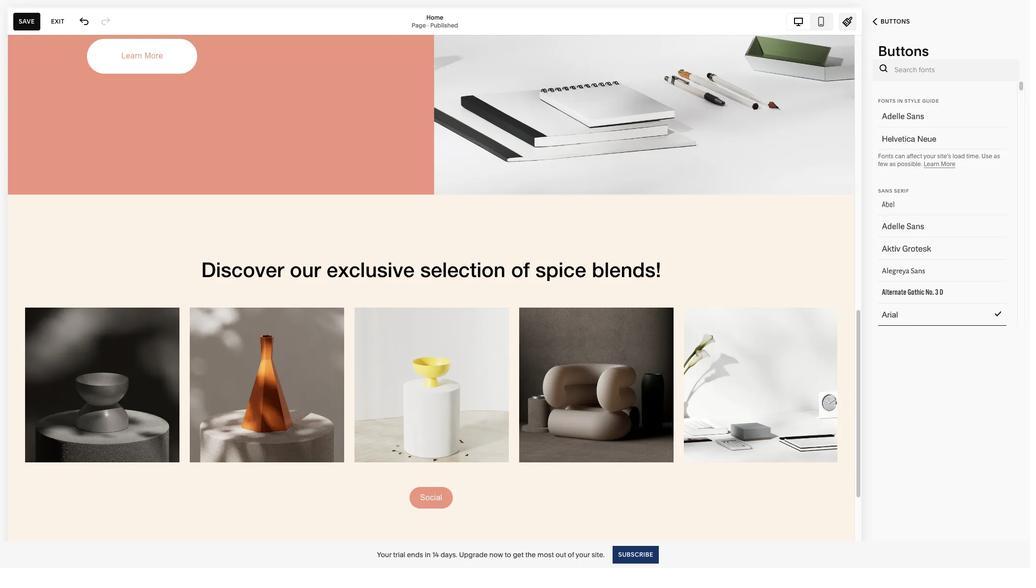 Task type: locate. For each thing, give the bounding box(es) containing it.
serif
[[894, 188, 909, 194]]

get
[[513, 550, 524, 559]]

can
[[895, 152, 905, 160]]

as right the 'few'
[[890, 160, 896, 168]]

your
[[924, 152, 936, 160], [576, 550, 590, 559]]

1 vertical spatial buttons
[[878, 43, 929, 59]]

as
[[994, 152, 1000, 160], [890, 160, 896, 168]]

published
[[430, 21, 458, 29]]

1 adelle sans image from the top
[[870, 108, 1000, 126]]

save
[[19, 17, 35, 25]]

buttons inside button
[[881, 18, 910, 25]]

home page · published
[[412, 14, 458, 29]]

fonts left style
[[878, 98, 896, 104]]

possible.
[[897, 160, 922, 168]]

adelle sans image up the aktiv grotesk image
[[870, 218, 1000, 236]]

fonts for fonts in style guide
[[878, 98, 896, 104]]

use
[[982, 152, 992, 160]]

0 horizontal spatial as
[[890, 160, 896, 168]]

1 horizontal spatial your
[[924, 152, 936, 160]]

0 horizontal spatial your
[[576, 550, 590, 559]]

fonts
[[878, 98, 896, 104], [878, 152, 894, 160]]

0 vertical spatial your
[[924, 152, 936, 160]]

fonts for fonts can affect your site's load time. use as few as possible.
[[878, 152, 894, 160]]

1 fonts from the top
[[878, 98, 896, 104]]

in left 14
[[425, 550, 431, 559]]

fonts inside fonts can affect your site's load time. use as few as possible.
[[878, 152, 894, 160]]

site.
[[592, 550, 605, 559]]

tab list
[[787, 14, 832, 29]]

1 vertical spatial fonts
[[878, 152, 894, 160]]

your inside fonts can affect your site's load time. use as few as possible.
[[924, 152, 936, 160]]

your right of
[[576, 550, 590, 559]]

adelle sans image
[[870, 108, 1000, 126], [870, 218, 1000, 236]]

more
[[941, 160, 956, 168]]

style
[[905, 98, 921, 104]]

Search fonts text field
[[894, 59, 1014, 81]]

2 adelle sans image from the top
[[870, 218, 1000, 236]]

fonts can affect your site's load time. use as few as possible.
[[878, 152, 1000, 168]]

fonts up the 'few'
[[878, 152, 894, 160]]

1 horizontal spatial as
[[994, 152, 1000, 160]]

in
[[897, 98, 903, 104], [425, 550, 431, 559]]

learn
[[924, 160, 940, 168]]

time.
[[966, 152, 980, 160]]

helvetica neue image
[[870, 130, 1000, 148]]

row group containing fonts can affect your site's load time. use as few as possible.
[[867, 81, 1017, 568]]

as right "use"
[[994, 152, 1000, 160]]

exit button
[[46, 13, 70, 30]]

0 horizontal spatial in
[[425, 550, 431, 559]]

home
[[426, 14, 443, 21]]

1 vertical spatial adelle sans image
[[870, 218, 1000, 236]]

0 vertical spatial as
[[994, 152, 1000, 160]]

buttons
[[881, 18, 910, 25], [878, 43, 929, 59]]

sans serif
[[878, 188, 909, 194]]

the
[[525, 550, 536, 559]]

most
[[538, 550, 554, 559]]

1 vertical spatial your
[[576, 550, 590, 559]]

0 vertical spatial fonts
[[878, 98, 896, 104]]

your up learn at right
[[924, 152, 936, 160]]

sans
[[878, 188, 893, 194]]

0 vertical spatial adelle sans image
[[870, 108, 1000, 126]]

subscribe button
[[613, 546, 659, 564]]

adelle sans image down guide
[[870, 108, 1000, 126]]

ends
[[407, 550, 423, 559]]

2 fonts from the top
[[878, 152, 894, 160]]

exit
[[51, 17, 64, 25]]

row group
[[867, 81, 1017, 568]]

page
[[412, 21, 426, 29]]

days.
[[441, 550, 457, 559]]

0 vertical spatial buttons
[[881, 18, 910, 25]]

in left style
[[897, 98, 903, 104]]

1 horizontal spatial in
[[897, 98, 903, 104]]



Task type: vqa. For each thing, say whether or not it's contained in the screenshot.
row group on the right
yes



Task type: describe. For each thing, give the bounding box(es) containing it.
guide
[[922, 98, 939, 104]]

arial image
[[870, 307, 1000, 325]]

affect
[[907, 152, 922, 160]]

0 vertical spatial in
[[897, 98, 903, 104]]

now
[[489, 550, 503, 559]]

your
[[377, 550, 392, 559]]

1 vertical spatial in
[[425, 550, 431, 559]]

·
[[427, 21, 429, 29]]

few
[[878, 160, 888, 168]]

to
[[505, 550, 511, 559]]

fonts in style guide
[[878, 98, 939, 104]]

trial
[[393, 550, 405, 559]]

learn more link
[[924, 160, 956, 168]]

abel image
[[870, 196, 1000, 214]]

site's
[[937, 152, 951, 160]]

load
[[953, 152, 965, 160]]

save button
[[13, 13, 40, 30]]

of
[[568, 550, 574, 559]]

out
[[556, 550, 566, 559]]

1 vertical spatial as
[[890, 160, 896, 168]]

aktiv grotesk image
[[870, 240, 1000, 258]]

alegreya sans image
[[870, 263, 1000, 280]]

upgrade
[[459, 550, 488, 559]]

learn more
[[924, 160, 956, 168]]

14
[[432, 550, 439, 559]]

subscribe
[[618, 551, 653, 558]]

alternate gothic no. 3 d image
[[870, 285, 1000, 302]]

your trial ends in 14 days. upgrade now to get the most out of your site.
[[377, 550, 605, 559]]

buttons button
[[862, 11, 921, 32]]



